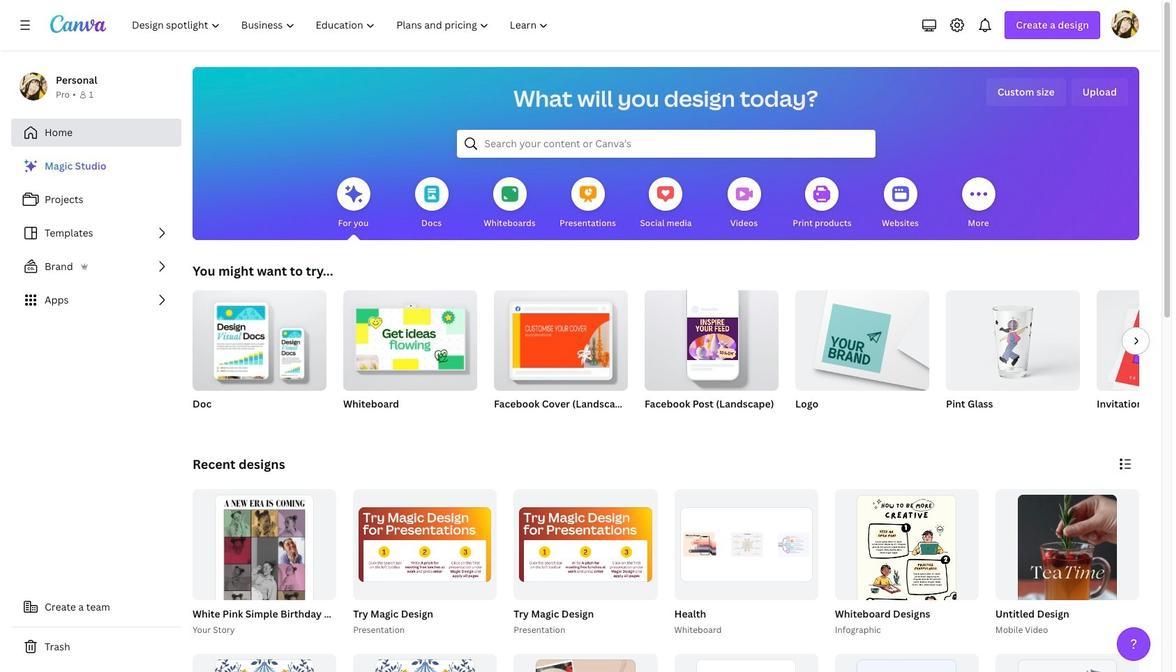 Task type: vqa. For each thing, say whether or not it's contained in the screenshot.
Stephanie Aranda 'image'
yes



Task type: locate. For each thing, give the bounding box(es) containing it.
list
[[11, 152, 181, 314]]

None search field
[[457, 130, 876, 158]]

Search search field
[[485, 131, 848, 157]]

group
[[193, 285, 327, 429], [193, 285, 327, 391], [645, 285, 779, 429], [645, 285, 779, 391], [796, 285, 930, 429], [796, 285, 930, 391], [946, 285, 1080, 429], [946, 285, 1080, 391], [343, 290, 477, 429], [343, 290, 477, 391], [494, 290, 628, 429], [1097, 290, 1173, 429], [1097, 290, 1173, 391], [190, 489, 476, 672], [193, 489, 337, 672], [350, 489, 497, 637], [353, 489, 497, 600], [511, 489, 658, 637], [514, 489, 658, 600], [672, 489, 818, 637], [675, 489, 818, 600], [832, 489, 979, 672], [835, 489, 979, 672], [993, 489, 1140, 672], [996, 489, 1140, 672], [193, 654, 337, 672], [353, 654, 497, 672], [514, 654, 658, 672], [675, 654, 818, 672], [835, 654, 979, 672], [996, 654, 1140, 672]]



Task type: describe. For each thing, give the bounding box(es) containing it.
top level navigation element
[[123, 11, 561, 39]]

stephanie aranda image
[[1112, 10, 1140, 38]]



